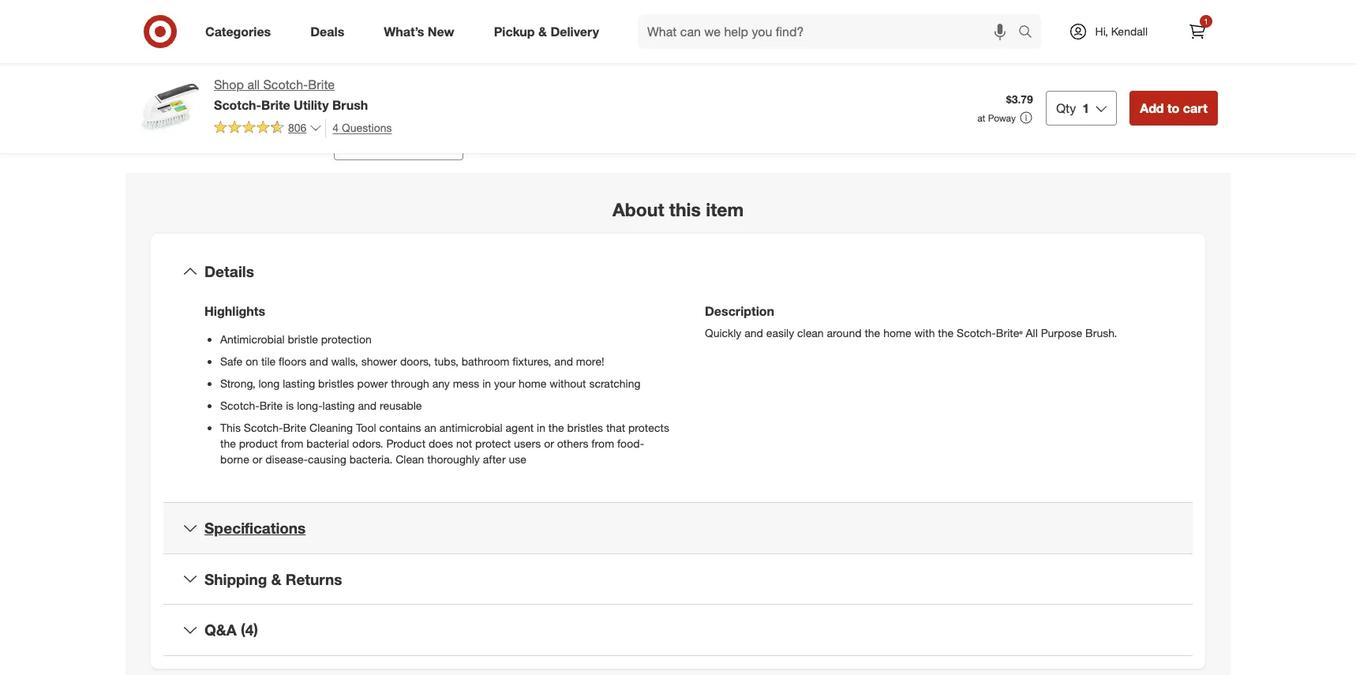 Task type: vqa. For each thing, say whether or not it's contained in the screenshot.
home
yes



Task type: describe. For each thing, give the bounding box(es) containing it.
long-
[[297, 399, 323, 412]]

home inside description quickly and easily clean around the home with the scotch-brite® all purpose brush.
[[884, 326, 912, 339]]

without
[[550, 376, 586, 390]]

q&a (4)
[[205, 621, 258, 639]]

with inside description quickly and easily clean around the home with the scotch-brite® all purpose brush.
[[915, 326, 935, 339]]

walls,
[[331, 354, 358, 368]]

quickly
[[705, 326, 742, 339]]

this
[[220, 421, 241, 434]]

spend
[[729, 1, 767, 17]]

brite up utility
[[308, 77, 335, 92]]

disease-
[[266, 452, 308, 466]]

borne
[[220, 452, 249, 466]]

a
[[818, 1, 825, 17]]

What can we help you find? suggestions appear below search field
[[638, 14, 1022, 49]]

tool
[[356, 421, 376, 434]]

contains
[[379, 421, 421, 434]]

after
[[483, 452, 506, 466]]

does
[[429, 436, 453, 450]]

the up others
[[549, 421, 564, 434]]

add to cart button
[[1130, 91, 1218, 125]]

product
[[387, 436, 426, 450]]

scotch- down shop
[[214, 97, 261, 113]]

shipping
[[205, 570, 267, 588]]

brite left the is
[[260, 399, 283, 412]]

q&a
[[205, 621, 237, 639]]

$15
[[828, 1, 849, 17]]

strong,
[[220, 376, 255, 390]]

delivery
[[551, 23, 599, 39]]

giftcard
[[893, 1, 944, 17]]

1 vertical spatial on
[[246, 354, 258, 368]]

806
[[288, 121, 307, 134]]

all
[[247, 77, 260, 92]]

kendall
[[1112, 24, 1148, 38]]

add
[[1140, 100, 1164, 116]]

tile
[[261, 354, 276, 368]]

image gallery element
[[138, 0, 659, 160]]

qty 1
[[1056, 100, 1090, 116]]

categories
[[205, 23, 271, 39]]

hi,
[[1096, 24, 1109, 38]]

0 vertical spatial lasting
[[283, 376, 315, 390]]

or inside spend $50 get a $15 target giftcard on select home care with target circle in-store or online
[[770, 33, 780, 47]]

bacteria.
[[350, 452, 393, 466]]

hi, kendall
[[1096, 24, 1148, 38]]

doors,
[[400, 354, 431, 368]]

0 vertical spatial 1
[[1204, 17, 1209, 26]]

shop
[[214, 77, 244, 92]]

and left walls,
[[310, 354, 328, 368]]

brite®
[[996, 326, 1023, 339]]

fixtures,
[[513, 354, 552, 368]]

& for pickup
[[539, 23, 547, 39]]

bristle
[[288, 332, 318, 346]]

circle
[[729, 17, 764, 32]]

what's new link
[[371, 14, 474, 49]]

cleaning
[[310, 421, 353, 434]]

online
[[783, 33, 815, 47]]

what's
[[384, 23, 424, 39]]

specifications
[[205, 519, 306, 537]]

description quickly and easily clean around the home with the scotch-brite® all purpose brush.
[[705, 303, 1118, 339]]

at poway
[[978, 112, 1016, 124]]

more
[[380, 135, 409, 151]]

mess
[[453, 376, 480, 390]]

any
[[432, 376, 450, 390]]

brite up 806 link
[[261, 97, 290, 113]]

save button
[[1168, 13, 1218, 39]]

clean
[[798, 326, 824, 339]]

shower
[[361, 354, 397, 368]]

(4)
[[241, 621, 258, 639]]

floors
[[279, 354, 307, 368]]

this
[[669, 198, 701, 220]]

$3.79
[[1007, 92, 1034, 106]]

more!
[[576, 354, 605, 368]]

1 horizontal spatial lasting
[[323, 399, 355, 412]]

is
[[286, 399, 294, 412]]

new
[[428, 23, 455, 39]]

that
[[606, 421, 625, 434]]

0 vertical spatial bristles
[[318, 376, 354, 390]]

food-
[[617, 436, 644, 450]]

description
[[705, 303, 775, 319]]

1 link
[[1180, 14, 1215, 49]]

brush.
[[1086, 326, 1118, 339]]

in-
[[729, 33, 742, 47]]

1 target from the left
[[852, 1, 890, 17]]

utility
[[294, 97, 329, 113]]

brush
[[332, 97, 368, 113]]

users
[[514, 436, 541, 450]]

cart
[[1183, 100, 1208, 116]]

show
[[344, 135, 376, 151]]

questions
[[342, 121, 392, 134]]

bristles inside this scotch-brite cleaning tool contains an antimicrobial agent in the bristles that protects the product from bacterial odors. product does not protect users or others from food- borne or disease-causing bacteria. clean thoroughly after use
[[567, 421, 603, 434]]

& for shipping
[[271, 570, 282, 588]]

what's new
[[384, 23, 455, 39]]

2 from from the left
[[592, 436, 614, 450]]

in inside this scotch-brite cleaning tool contains an antimicrobial agent in the bristles that protects the product from bacterial odors. product does not protect users or others from food- borne or disease-causing bacteria. clean thoroughly after use
[[537, 421, 546, 434]]

search button
[[1011, 14, 1049, 52]]



Task type: locate. For each thing, give the bounding box(es) containing it.
0 vertical spatial on
[[947, 1, 962, 17]]

806 link
[[214, 119, 322, 138]]

scotch- down strong,
[[220, 399, 260, 412]]

in up users
[[537, 421, 546, 434]]

about
[[613, 198, 664, 220]]

shipping & returns
[[205, 570, 342, 588]]

or down product
[[252, 452, 262, 466]]

brite down the is
[[283, 421, 306, 434]]

0 vertical spatial with
[[1073, 1, 1098, 17]]

target up hi, kendall
[[1102, 1, 1139, 17]]

0 horizontal spatial &
[[271, 570, 282, 588]]

thoroughly
[[427, 452, 480, 466]]

the
[[865, 326, 881, 339], [938, 326, 954, 339], [549, 421, 564, 434], [220, 436, 236, 450]]

2 horizontal spatial or
[[770, 33, 780, 47]]

odors.
[[352, 436, 384, 450]]

on inside spend $50 get a $15 target giftcard on select home care with target circle in-store or online
[[947, 1, 962, 17]]

1 horizontal spatial in
[[537, 421, 546, 434]]

home right around
[[884, 326, 912, 339]]

0 horizontal spatial in
[[483, 376, 491, 390]]

product
[[239, 436, 278, 450]]

spend $50 get a $15 target giftcard on select home care with target circle in-store or online
[[729, 1, 1139, 47]]

specifications button
[[163, 503, 1193, 553]]

pickup
[[494, 23, 535, 39]]

0 vertical spatial &
[[539, 23, 547, 39]]

1 horizontal spatial on
[[947, 1, 962, 17]]

0 vertical spatial in
[[483, 376, 491, 390]]

from
[[281, 436, 304, 450], [592, 436, 614, 450]]

returns
[[286, 570, 342, 588]]

details
[[205, 262, 254, 280]]

scotch-brite utility brush, 5 of 10 image
[[138, 0, 392, 113]]

clean
[[396, 452, 424, 466]]

1 vertical spatial 1
[[1083, 100, 1090, 116]]

qty
[[1056, 100, 1076, 116]]

show more images button
[[334, 126, 463, 160]]

bristles up others
[[567, 421, 603, 434]]

safe
[[220, 354, 243, 368]]

others
[[557, 436, 589, 450]]

at
[[978, 112, 986, 124]]

pickup & delivery
[[494, 23, 599, 39]]

store
[[742, 33, 767, 47]]

1 horizontal spatial bristles
[[567, 421, 603, 434]]

the left brite®
[[938, 326, 954, 339]]

to
[[1168, 100, 1180, 116]]

protection
[[321, 332, 372, 346]]

0 horizontal spatial from
[[281, 436, 304, 450]]

from up disease-
[[281, 436, 304, 450]]

shop all scotch-brite scotch-brite utility brush
[[214, 77, 368, 113]]

search
[[1011, 25, 1049, 41]]

0 horizontal spatial on
[[246, 354, 258, 368]]

& left returns at the left of page
[[271, 570, 282, 588]]

the right around
[[865, 326, 881, 339]]

in left your
[[483, 376, 491, 390]]

scotch-brite utility brush, 6 of 10 image
[[405, 0, 659, 113]]

0 horizontal spatial or
[[252, 452, 262, 466]]

0 horizontal spatial 1
[[1083, 100, 1090, 116]]

1 horizontal spatial from
[[592, 436, 614, 450]]

images
[[412, 135, 453, 151]]

protects
[[629, 421, 670, 434]]

with inside spend $50 get a $15 target giftcard on select home care with target circle in-store or online
[[1073, 1, 1098, 17]]

and inside description quickly and easily clean around the home with the scotch-brite® all purpose brush.
[[745, 326, 763, 339]]

bristles down walls,
[[318, 376, 354, 390]]

all
[[1026, 326, 1038, 339]]

1 horizontal spatial with
[[1073, 1, 1098, 17]]

2 horizontal spatial home
[[1005, 1, 1039, 17]]

antimicrobial bristle protection
[[220, 332, 372, 346]]

select
[[966, 1, 1002, 17]]

0 vertical spatial home
[[1005, 1, 1039, 17]]

protect
[[475, 436, 511, 450]]

use
[[509, 452, 527, 466]]

deals
[[310, 23, 344, 39]]

with
[[1073, 1, 1098, 17], [915, 326, 935, 339]]

causing
[[308, 452, 346, 466]]

poway
[[988, 112, 1016, 124]]

1 vertical spatial bristles
[[567, 421, 603, 434]]

on left tile
[[246, 354, 258, 368]]

4
[[333, 121, 339, 134]]

brite
[[308, 77, 335, 92], [261, 97, 290, 113], [260, 399, 283, 412], [283, 421, 306, 434]]

save
[[1190, 20, 1211, 32]]

0 horizontal spatial home
[[519, 376, 547, 390]]

1 vertical spatial &
[[271, 570, 282, 588]]

lasting
[[283, 376, 315, 390], [323, 399, 355, 412]]

the down this
[[220, 436, 236, 450]]

your
[[494, 376, 516, 390]]

0 vertical spatial or
[[770, 33, 780, 47]]

scotch- inside description quickly and easily clean around the home with the scotch-brite® all purpose brush.
[[957, 326, 996, 339]]

and up tool
[[358, 399, 377, 412]]

1 right qty
[[1083, 100, 1090, 116]]

home down fixtures,
[[519, 376, 547, 390]]

bristles
[[318, 376, 354, 390], [567, 421, 603, 434]]

1 vertical spatial home
[[884, 326, 912, 339]]

1 horizontal spatial 1
[[1204, 17, 1209, 26]]

0 horizontal spatial with
[[915, 326, 935, 339]]

1 horizontal spatial home
[[884, 326, 912, 339]]

scotch-
[[263, 77, 308, 92], [214, 97, 261, 113], [957, 326, 996, 339], [220, 399, 260, 412], [244, 421, 283, 434]]

on
[[947, 1, 962, 17], [246, 354, 258, 368]]

2 vertical spatial home
[[519, 376, 547, 390]]

safe on tile floors and walls, shower doors, tubs, bathroom fixtures, and more!
[[220, 354, 605, 368]]

1 vertical spatial or
[[544, 436, 554, 450]]

1 horizontal spatial or
[[544, 436, 554, 450]]

this scotch-brite cleaning tool contains an antimicrobial agent in the bristles that protects the product from bacterial odors. product does not protect users or others from food- borne or disease-causing bacteria. clean thoroughly after use
[[220, 421, 670, 466]]

advertisement region
[[697, 70, 1218, 130]]

1 vertical spatial lasting
[[323, 399, 355, 412]]

from down that
[[592, 436, 614, 450]]

home
[[1005, 1, 1039, 17], [884, 326, 912, 339], [519, 376, 547, 390]]

scotch- left all
[[957, 326, 996, 339]]

scotch- right all on the top of the page
[[263, 77, 308, 92]]

and up without
[[555, 354, 573, 368]]

or right users
[[544, 436, 554, 450]]

1 vertical spatial with
[[915, 326, 935, 339]]

and down the description
[[745, 326, 763, 339]]

or
[[770, 33, 780, 47], [544, 436, 554, 450], [252, 452, 262, 466]]

1 right "kendall"
[[1204, 17, 1209, 26]]

& inside dropdown button
[[271, 570, 282, 588]]

& right pickup
[[539, 23, 547, 39]]

0 horizontal spatial target
[[852, 1, 890, 17]]

antimicrobial
[[440, 421, 503, 434]]

highlights
[[205, 303, 265, 319]]

2 vertical spatial or
[[252, 452, 262, 466]]

q&a (4) button
[[163, 605, 1193, 655]]

pickup & delivery link
[[481, 14, 619, 49]]

get
[[795, 1, 814, 17]]

deals link
[[297, 14, 364, 49]]

home up 'search'
[[1005, 1, 1039, 17]]

show more images
[[344, 135, 453, 151]]

2 target from the left
[[1102, 1, 1139, 17]]

lasting up the cleaning on the bottom left
[[323, 399, 355, 412]]

not
[[456, 436, 472, 450]]

add to cart
[[1140, 100, 1208, 116]]

1 vertical spatial in
[[537, 421, 546, 434]]

on left the select
[[947, 1, 962, 17]]

and
[[745, 326, 763, 339], [310, 354, 328, 368], [555, 354, 573, 368], [358, 399, 377, 412]]

about this item
[[613, 198, 744, 220]]

strong, long lasting bristles power through any mess in your home without scratching
[[220, 376, 641, 390]]

lasting down floors
[[283, 376, 315, 390]]

4 questions
[[333, 121, 392, 134]]

antimicrobial
[[220, 332, 285, 346]]

an
[[424, 421, 437, 434]]

1 horizontal spatial target
[[1102, 1, 1139, 17]]

1 horizontal spatial &
[[539, 23, 547, 39]]

power
[[357, 376, 388, 390]]

0 horizontal spatial bristles
[[318, 376, 354, 390]]

through
[[391, 376, 429, 390]]

home inside spend $50 get a $15 target giftcard on select home care with target circle in-store or online
[[1005, 1, 1039, 17]]

categories link
[[192, 14, 291, 49]]

tubs,
[[434, 354, 459, 368]]

item
[[706, 198, 744, 220]]

brite inside this scotch-brite cleaning tool contains an antimicrobial agent in the bristles that protects the product from bacterial odors. product does not protect users or others from food- borne or disease-causing bacteria. clean thoroughly after use
[[283, 421, 306, 434]]

target right $15
[[852, 1, 890, 17]]

scotch- inside this scotch-brite cleaning tool contains an antimicrobial agent in the bristles that protects the product from bacterial odors. product does not protect users or others from food- borne or disease-causing bacteria. clean thoroughly after use
[[244, 421, 283, 434]]

or right store
[[770, 33, 780, 47]]

0 horizontal spatial lasting
[[283, 376, 315, 390]]

scotch- up product
[[244, 421, 283, 434]]

1 from from the left
[[281, 436, 304, 450]]

bathroom
[[462, 354, 510, 368]]

image of scotch-brite utility brush image
[[138, 76, 201, 139]]



